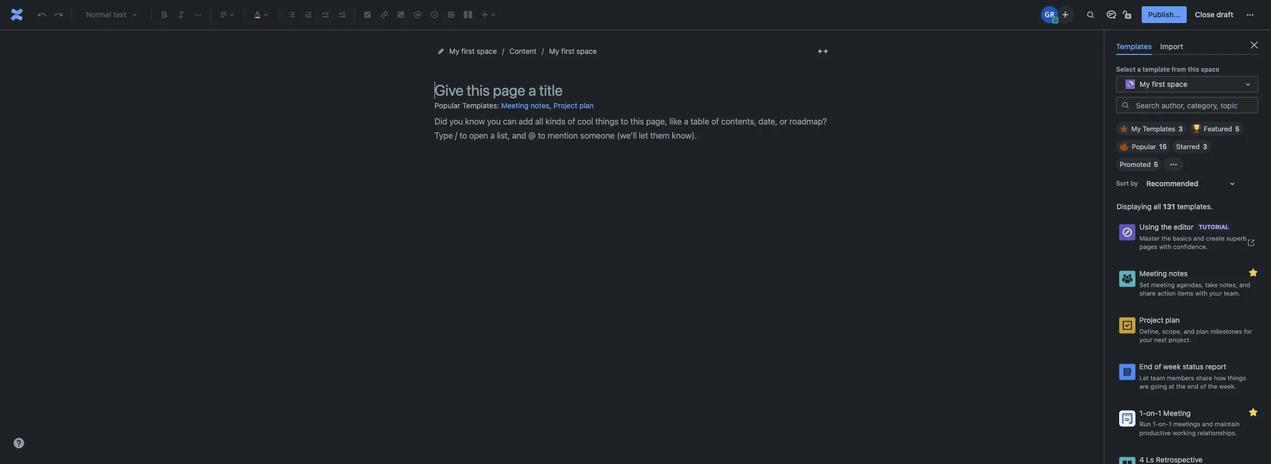Task type: locate. For each thing, give the bounding box(es) containing it.
more image
[[1244, 8, 1257, 21]]

4
[[1140, 455, 1144, 464]]

project up define,
[[1140, 316, 1164, 325]]

open image
[[1242, 78, 1255, 91]]

a
[[1137, 66, 1141, 73]]

1 horizontal spatial my first space
[[549, 47, 597, 56]]

outdent ⇧tab image
[[319, 8, 331, 21]]

1 horizontal spatial 1-
[[1153, 421, 1159, 429]]

plan right ,
[[580, 101, 594, 110]]

1 vertical spatial with
[[1195, 290, 1208, 298]]

with
[[1159, 243, 1172, 251], [1195, 290, 1208, 298]]

1 vertical spatial 3
[[1203, 143, 1207, 151]]

promoted
[[1120, 160, 1151, 169]]

draft
[[1217, 10, 1234, 19]]

template
[[1143, 66, 1170, 73]]

the inside master the basics and create superb pages with confidence.
[[1162, 234, 1171, 242]]

your inside "project plan define, scope, and plan milestones for your next project."
[[1140, 336, 1153, 344]]

on- up productive
[[1159, 421, 1169, 429]]

meeting up meetings
[[1164, 409, 1191, 418]]

my right move this page icon
[[449, 47, 459, 56]]

1 horizontal spatial my first space link
[[549, 45, 597, 58]]

0 vertical spatial meeting
[[501, 101, 529, 110]]

0 horizontal spatial 3
[[1179, 125, 1183, 133]]

and inside "project plan define, scope, and plan milestones for your next project."
[[1184, 328, 1195, 335]]

1 vertical spatial of
[[1200, 383, 1206, 391]]

meeting
[[501, 101, 529, 110], [1140, 269, 1167, 278], [1164, 409, 1191, 418]]

week
[[1163, 362, 1181, 371]]

more formatting image
[[192, 8, 204, 21]]

2 my first space link from the left
[[549, 45, 597, 58]]

of right the end
[[1200, 383, 1206, 391]]

how
[[1214, 374, 1226, 382]]

things
[[1228, 374, 1246, 382]]

0 vertical spatial 1-
[[1140, 409, 1146, 418]]

tab list containing templates
[[1112, 38, 1263, 55]]

recommended button
[[1140, 176, 1245, 192]]

basics
[[1173, 234, 1192, 242]]

project inside "project plan define, scope, and plan milestones for your next project."
[[1140, 316, 1164, 325]]

with inside master the basics and create superb pages with confidence.
[[1159, 243, 1172, 251]]

popular inside popular templates: meeting notes , project plan
[[435, 101, 460, 110]]

your down take
[[1209, 290, 1222, 298]]

0 horizontal spatial 1
[[1158, 409, 1162, 418]]

0 horizontal spatial your
[[1140, 336, 1153, 344]]

first right content at the left top
[[561, 47, 575, 56]]

2 vertical spatial plan
[[1196, 328, 1209, 335]]

my first space link right move this page icon
[[449, 45, 497, 58]]

end
[[1140, 362, 1153, 371]]

notes,
[[1220, 281, 1238, 289]]

1-on-1 meeting run 1-on-1 meetings and maintain productive working relationships.
[[1140, 409, 1240, 437]]

1 horizontal spatial share
[[1196, 374, 1212, 382]]

1 vertical spatial templates
[[1143, 125, 1176, 133]]

notes up agendas,
[[1169, 269, 1188, 278]]

are
[[1140, 383, 1149, 391]]

tab list
[[1112, 38, 1263, 55]]

0 vertical spatial 3
[[1179, 125, 1183, 133]]

0 horizontal spatial share
[[1140, 290, 1156, 298]]

italic ⌘i image
[[175, 8, 187, 21]]

templates inside tab list
[[1116, 42, 1152, 51]]

and down unstar meeting notes icon
[[1240, 281, 1251, 289]]

unstar 1-on-1 meeting image
[[1247, 406, 1260, 419]]

my
[[449, 47, 459, 56], [549, 47, 559, 56], [1140, 79, 1150, 88], [1131, 125, 1141, 133]]

project right ,
[[554, 101, 578, 110]]

share up the end
[[1196, 374, 1212, 382]]

templates up a
[[1116, 42, 1152, 51]]

share down set
[[1140, 290, 1156, 298]]

1 vertical spatial notes
[[1169, 269, 1188, 278]]

my first space down select a template from this space
[[1140, 79, 1188, 88]]

templates up the 15
[[1143, 125, 1176, 133]]

1 vertical spatial share
[[1196, 374, 1212, 382]]

0 vertical spatial project
[[554, 101, 578, 110]]

1 left meetings
[[1169, 421, 1172, 429]]

templates
[[1116, 42, 1152, 51], [1143, 125, 1176, 133]]

share inside end of week status report let team members share how things are going at the end of the week.
[[1196, 374, 1212, 382]]

Main content area, start typing to enter text. text field
[[435, 115, 833, 143]]

content link
[[510, 45, 537, 58]]

3 right starred
[[1203, 143, 1207, 151]]

1 horizontal spatial 1
[[1169, 421, 1172, 429]]

0 vertical spatial popular
[[435, 101, 460, 110]]

project
[[554, 101, 578, 110], [1140, 316, 1164, 325]]

project plan define, scope, and plan milestones for your next project.
[[1140, 316, 1252, 344]]

0 horizontal spatial of
[[1155, 362, 1161, 371]]

popular
[[435, 101, 460, 110], [1132, 143, 1156, 151]]

1-
[[1140, 409, 1146, 418], [1153, 421, 1159, 429]]

popular for popular
[[1132, 143, 1156, 151]]

0 vertical spatial notes
[[531, 101, 550, 110]]

0 vertical spatial plan
[[580, 101, 594, 110]]

0 vertical spatial share
[[1140, 290, 1156, 298]]

notes inside popular templates: meeting notes , project plan
[[531, 101, 550, 110]]

1 vertical spatial meeting
[[1140, 269, 1167, 278]]

using the editor tutorial
[[1140, 223, 1229, 232]]

project plan button
[[554, 97, 594, 115]]

0 horizontal spatial with
[[1159, 243, 1172, 251]]

1 horizontal spatial popular
[[1132, 143, 1156, 151]]

first
[[461, 47, 475, 56], [561, 47, 575, 56], [1152, 79, 1165, 88]]

templates:
[[462, 101, 499, 110]]

meeting up set
[[1140, 269, 1167, 278]]

0 vertical spatial of
[[1155, 362, 1161, 371]]

0 horizontal spatial notes
[[531, 101, 550, 110]]

my first space
[[449, 47, 497, 56], [549, 47, 597, 56], [1140, 79, 1188, 88]]

plan inside popular templates: meeting notes , project plan
[[580, 101, 594, 110]]

bold ⌘b image
[[158, 8, 171, 21]]

first down template
[[1152, 79, 1165, 88]]

my first space right move this page icon
[[449, 47, 497, 56]]

0 horizontal spatial project
[[554, 101, 578, 110]]

import
[[1160, 42, 1183, 51]]

first for 1st my first space link from right
[[561, 47, 575, 56]]

and up project.
[[1184, 328, 1195, 335]]

None text field
[[1124, 79, 1126, 90]]

your
[[1209, 290, 1222, 298], [1140, 336, 1153, 344]]

your down define,
[[1140, 336, 1153, 344]]

and up the confidence.
[[1194, 234, 1204, 242]]

meeting
[[1151, 281, 1175, 289]]

add image, video, or file image
[[395, 8, 407, 21]]

1 up productive
[[1158, 409, 1162, 418]]

status
[[1183, 362, 1204, 371]]

1 horizontal spatial your
[[1209, 290, 1222, 298]]

1 horizontal spatial plan
[[1166, 316, 1180, 325]]

1 horizontal spatial notes
[[1169, 269, 1188, 278]]

2 vertical spatial meeting
[[1164, 409, 1191, 418]]

2 horizontal spatial my first space
[[1140, 79, 1188, 88]]

confluence image
[[8, 6, 25, 23]]

0 vertical spatial your
[[1209, 290, 1222, 298]]

1 horizontal spatial with
[[1195, 290, 1208, 298]]

master
[[1140, 234, 1160, 242]]

first right move this page icon
[[461, 47, 475, 56]]

15
[[1159, 143, 1167, 151]]

this
[[1188, 66, 1200, 73]]

of up team
[[1155, 362, 1161, 371]]

1- up productive
[[1153, 421, 1159, 429]]

1 vertical spatial popular
[[1132, 143, 1156, 151]]

working
[[1173, 429, 1196, 437]]

for
[[1244, 328, 1252, 335]]

0 horizontal spatial popular
[[435, 101, 460, 110]]

confidence.
[[1173, 243, 1208, 251]]

5 left more categories image
[[1154, 160, 1158, 169]]

0 vertical spatial with
[[1159, 243, 1172, 251]]

0 horizontal spatial 5
[[1154, 160, 1158, 169]]

items
[[1178, 290, 1194, 298]]

no restrictions image
[[1122, 8, 1135, 21]]

1 horizontal spatial of
[[1200, 383, 1206, 391]]

my first space right content at the left top
[[549, 47, 597, 56]]

displaying
[[1117, 202, 1152, 211]]

0 vertical spatial 5
[[1235, 125, 1240, 133]]

confluence image
[[8, 6, 25, 23]]

help image
[[13, 437, 25, 450]]

the
[[1161, 223, 1172, 232], [1162, 234, 1171, 242], [1176, 383, 1186, 391], [1208, 383, 1218, 391]]

2 horizontal spatial first
[[1152, 79, 1165, 88]]

1 vertical spatial 1-
[[1153, 421, 1159, 429]]

mention image
[[412, 8, 424, 21]]

space
[[477, 47, 497, 56], [577, 47, 597, 56], [1201, 66, 1220, 73], [1167, 79, 1188, 88]]

greg robinson image
[[1042, 6, 1058, 23]]

1 vertical spatial project
[[1140, 316, 1164, 325]]

report
[[1206, 362, 1226, 371]]

5 right featured
[[1235, 125, 1240, 133]]

2 horizontal spatial plan
[[1196, 328, 1209, 335]]

share inside "meeting notes set meeting agendas, take notes, and share action items with your team."
[[1140, 290, 1156, 298]]

on-
[[1146, 409, 1158, 418], [1159, 421, 1169, 429]]

meeting inside 1-on-1 meeting run 1-on-1 meetings and maintain productive working relationships.
[[1164, 409, 1191, 418]]

0 horizontal spatial 1-
[[1140, 409, 1146, 418]]

notes left "project plan" button
[[531, 101, 550, 110]]

0 vertical spatial templates
[[1116, 42, 1152, 51]]

1 vertical spatial your
[[1140, 336, 1153, 344]]

3 up starred
[[1179, 125, 1183, 133]]

1- up "run" on the bottom
[[1140, 409, 1146, 418]]

plan
[[580, 101, 594, 110], [1166, 316, 1180, 325], [1196, 328, 1209, 335]]

share for status
[[1196, 374, 1212, 382]]

and up 'relationships.'
[[1202, 421, 1213, 429]]

0 horizontal spatial plan
[[580, 101, 594, 110]]

link image
[[378, 8, 391, 21]]

0 horizontal spatial my first space link
[[449, 45, 497, 58]]

1 horizontal spatial first
[[561, 47, 575, 56]]

1 horizontal spatial project
[[1140, 316, 1164, 325]]

on- up "run" on the bottom
[[1146, 409, 1158, 418]]

0 horizontal spatial first
[[461, 47, 475, 56]]

and
[[1194, 234, 1204, 242], [1240, 281, 1251, 289], [1184, 328, 1195, 335], [1202, 421, 1213, 429]]

notes
[[531, 101, 550, 110], [1169, 269, 1188, 278]]

going
[[1151, 383, 1167, 391]]

undo ⌘z image
[[36, 8, 48, 21]]

superb
[[1227, 234, 1247, 242]]

with down take
[[1195, 290, 1208, 298]]

plan up scope,
[[1166, 316, 1180, 325]]

the down how
[[1208, 383, 1218, 391]]

plan left milestones on the right bottom
[[1196, 328, 1209, 335]]

1 vertical spatial 1
[[1169, 421, 1172, 429]]

meeting right templates: in the left top of the page
[[501, 101, 529, 110]]

my first space link right content link
[[549, 45, 597, 58]]

comment icon image
[[1106, 8, 1118, 21]]

and inside 1-on-1 meeting run 1-on-1 meetings and maintain productive working relationships.
[[1202, 421, 1213, 429]]

popular up promoted 5
[[1132, 143, 1156, 151]]

the left basics
[[1162, 234, 1171, 242]]

1 vertical spatial plan
[[1166, 316, 1180, 325]]

using
[[1140, 223, 1159, 232]]

popular left templates: in the left top of the page
[[435, 101, 460, 110]]

team
[[1151, 374, 1165, 382]]

promoted 5
[[1120, 160, 1158, 169]]

maintain
[[1215, 421, 1240, 429]]

pages
[[1140, 243, 1158, 251]]

5
[[1235, 125, 1240, 133], [1154, 160, 1158, 169]]

with right pages
[[1159, 243, 1172, 251]]

my first space link
[[449, 45, 497, 58], [549, 45, 597, 58]]

my right content at the left top
[[549, 47, 559, 56]]

popular templates: meeting notes , project plan
[[435, 101, 594, 110]]

sort by
[[1116, 180, 1138, 187]]



Task type: vqa. For each thing, say whether or not it's contained in the screenshot.
topmost EU
no



Task type: describe. For each thing, give the bounding box(es) containing it.
ls
[[1146, 455, 1154, 464]]

relationships.
[[1198, 429, 1237, 437]]

meeting notes set meeting agendas, take notes, and share action items with your team.
[[1140, 269, 1251, 298]]

and inside "meeting notes set meeting agendas, take notes, and share action items with your team."
[[1240, 281, 1251, 289]]

from
[[1172, 66, 1186, 73]]

my down a
[[1140, 79, 1150, 88]]

next
[[1154, 336, 1167, 344]]

meetings
[[1174, 421, 1201, 429]]

numbered list ⌘⇧7 image
[[302, 8, 315, 21]]

redo ⌘⇧z image
[[52, 8, 65, 21]]

0 horizontal spatial my first space
[[449, 47, 497, 56]]

recommended
[[1147, 179, 1199, 188]]

1 horizontal spatial 5
[[1235, 125, 1240, 133]]

with inside "meeting notes set meeting agendas, take notes, and share action items with your team."
[[1195, 290, 1208, 298]]

your inside "meeting notes set meeting agendas, take notes, and share action items with your team."
[[1209, 290, 1222, 298]]

end of week status report let team members share how things are going at the end of the week.
[[1140, 362, 1246, 391]]

select
[[1116, 66, 1136, 73]]

featured
[[1204, 125, 1232, 133]]

,
[[550, 101, 552, 110]]

the down members
[[1176, 383, 1186, 391]]

all
[[1154, 202, 1161, 211]]

unstar meeting notes image
[[1247, 267, 1260, 279]]

milestones
[[1211, 328, 1242, 335]]

members
[[1167, 374, 1194, 382]]

1 horizontal spatial 3
[[1203, 143, 1207, 151]]

meeting inside popular templates: meeting notes , project plan
[[501, 101, 529, 110]]

by
[[1131, 180, 1138, 187]]

first for second my first space link from the right
[[461, 47, 475, 56]]

find and replace image
[[1085, 8, 1097, 21]]

invite to edit image
[[1059, 8, 1072, 21]]

action item image
[[361, 8, 374, 21]]

share for meeting
[[1140, 290, 1156, 298]]

week.
[[1219, 383, 1236, 391]]

at
[[1169, 383, 1175, 391]]

1 my first space link from the left
[[449, 45, 497, 58]]

table image
[[445, 8, 458, 21]]

meeting notes button
[[501, 97, 550, 115]]

0 vertical spatial 1
[[1158, 409, 1162, 418]]

move this page image
[[437, 47, 445, 56]]

starred 3
[[1176, 143, 1207, 151]]

publish...
[[1148, 10, 1181, 19]]

displaying all 131 templates.
[[1117, 202, 1213, 211]]

scope,
[[1162, 328, 1182, 335]]

close templates and import image
[[1248, 39, 1261, 51]]

publish... button
[[1142, 6, 1187, 23]]

my up promoted
[[1131, 125, 1141, 133]]

take
[[1205, 281, 1218, 289]]

sort
[[1116, 180, 1129, 187]]

set
[[1140, 281, 1149, 289]]

master the basics and create superb pages with confidence.
[[1140, 234, 1247, 251]]

search icon image
[[1122, 101, 1130, 109]]

select a template from this space
[[1116, 66, 1220, 73]]

more categories image
[[1168, 158, 1180, 171]]

popular for popular templates: meeting notes , project plan
[[435, 101, 460, 110]]

4 ls retrospective button
[[1114, 452, 1261, 464]]

1 vertical spatial on-
[[1159, 421, 1169, 429]]

define,
[[1140, 328, 1161, 335]]

indent tab image
[[336, 8, 348, 21]]

project inside popular templates: meeting notes , project plan
[[554, 101, 578, 110]]

4 ls retrospective
[[1140, 455, 1203, 464]]

action
[[1158, 290, 1176, 298]]

layouts image
[[462, 8, 474, 21]]

close
[[1195, 10, 1215, 19]]

1 vertical spatial 5
[[1154, 160, 1158, 169]]

run
[[1140, 421, 1151, 429]]

my templates
[[1131, 125, 1176, 133]]

team.
[[1224, 290, 1241, 298]]

and inside master the basics and create superb pages with confidence.
[[1194, 234, 1204, 242]]

131
[[1163, 202, 1175, 211]]

meeting inside "meeting notes set meeting agendas, take notes, and share action items with your team."
[[1140, 269, 1167, 278]]

let
[[1140, 374, 1149, 382]]

create
[[1206, 234, 1225, 242]]

close draft button
[[1189, 6, 1240, 23]]

project.
[[1169, 336, 1191, 344]]

end
[[1188, 383, 1199, 391]]

starred
[[1176, 143, 1200, 151]]

make page full-width image
[[817, 45, 829, 58]]

editor
[[1174, 223, 1194, 232]]

notes inside "meeting notes set meeting agendas, take notes, and share action items with your team."
[[1169, 269, 1188, 278]]

retrospective
[[1156, 455, 1203, 464]]

content
[[510, 47, 537, 56]]

the right using
[[1161, 223, 1172, 232]]

tutorial
[[1199, 224, 1229, 230]]

agendas,
[[1177, 281, 1204, 289]]

Give this page a title text field
[[435, 82, 833, 99]]

templates.
[[1177, 202, 1213, 211]]

productive
[[1140, 429, 1171, 437]]

emoji image
[[428, 8, 441, 21]]

bullet list ⌘⇧8 image
[[285, 8, 298, 21]]

close draft
[[1195, 10, 1234, 19]]

0 vertical spatial on-
[[1146, 409, 1158, 418]]

Search author, category, topic field
[[1133, 98, 1258, 113]]



